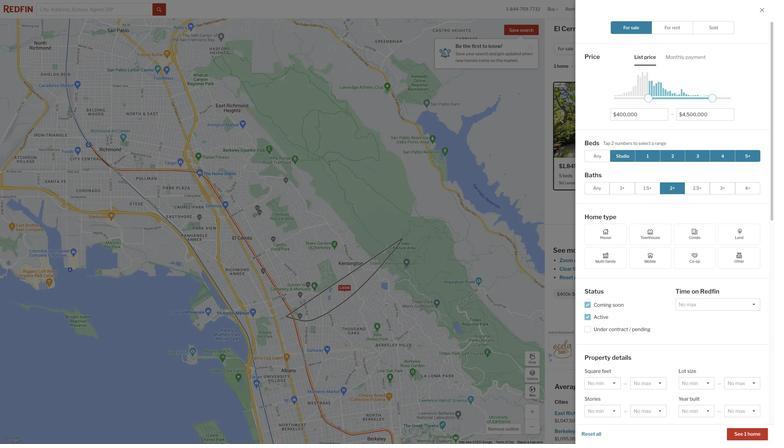 Task type: vqa. For each thing, say whether or not it's contained in the screenshot.


Task type: describe. For each thing, give the bounding box(es) containing it.
ad
[[767, 332, 771, 335]]

your inside zoom out clear the map boundary reset all filters or remove one of your filters below to see more homes
[[635, 275, 645, 281]]

active
[[594, 315, 608, 320]]

Townhouse checkbox
[[629, 224, 671, 245]]

3.5
[[576, 173, 582, 178]]

out
[[574, 258, 582, 264]]

0 horizontal spatial 2
[[611, 141, 614, 146]]

5+ checkbox
[[735, 150, 761, 162]]

94707
[[609, 181, 621, 186]]

berkeley
[[555, 429, 575, 435]]

report ad
[[757, 332, 771, 335]]

east
[[555, 411, 565, 417]]

pending
[[632, 327, 650, 333]]

market insights link
[[698, 20, 734, 33]]

3.5 baths
[[576, 173, 594, 178]]

2 inside option
[[671, 154, 674, 159]]

kensington,
[[582, 181, 603, 186]]

4 checkbox
[[710, 150, 736, 162]]

report a map error
[[518, 441, 543, 444]]

1-
[[506, 7, 510, 12]]

results
[[660, 230, 673, 236]]

studio
[[616, 154, 629, 159]]

for sale inside "button"
[[558, 46, 573, 51]]

submit search image
[[157, 7, 162, 12]]

come
[[479, 58, 490, 63]]

ft
[[616, 173, 620, 178]]

maximum price slider
[[708, 94, 716, 102]]

report ad button
[[757, 332, 771, 336]]

1 home •
[[554, 64, 573, 69]]

2 checkbox
[[660, 150, 686, 162]]

report a map error link
[[518, 441, 543, 444]]

home inside button
[[748, 432, 761, 438]]

for for for rent checkbox
[[665, 25, 671, 30]]

1-844-759-7732 link
[[506, 7, 540, 12]]

or
[[595, 275, 600, 281]]

Enter max text field
[[679, 112, 732, 117]]

3+
[[720, 186, 725, 191]]

the inside zoom out clear the map boundary reset all filters or remove one of your filters below to see more homes
[[573, 266, 580, 272]]

redfin
[[700, 288, 719, 296]]

time
[[675, 288, 690, 296]]

$400k-
[[557, 292, 572, 297]]

sold
[[709, 25, 718, 30]]

tap 2 numbers to select a range
[[603, 141, 666, 146]]

size
[[687, 369, 696, 375]]

5 beds
[[559, 173, 572, 178]]

homes inside east richmond heights homes for sale $1,047,500
[[610, 411, 626, 417]]

status
[[585, 288, 604, 296]]

be
[[455, 43, 462, 49]]

know!
[[488, 43, 502, 49]]

favorite button checkbox
[[643, 163, 651, 171]]

50
[[559, 181, 564, 186]]

1 checkbox
[[635, 150, 661, 162]]

Other checkbox
[[718, 248, 760, 269]]

monthly
[[666, 54, 684, 60]]

option group containing house
[[585, 224, 760, 269]]

search inside save your search and get updated when new homes come on the market.
[[475, 51, 489, 56]]

outline
[[505, 427, 519, 432]]

5+
[[745, 154, 750, 159]]

0 horizontal spatial the
[[463, 43, 471, 49]]

error
[[537, 441, 543, 444]]

details
[[612, 354, 631, 362]]

advertisement
[[548, 331, 574, 335]]

be the first to know!
[[455, 43, 502, 49]]

1 inside checkbox
[[647, 154, 649, 159]]

0 vertical spatial el
[[554, 25, 560, 33]]

0 horizontal spatial cerrito,
[[561, 25, 586, 33]]

homes inside zoom out clear the map boundary reset all filters or remove one of your filters below to see more homes
[[703, 275, 719, 281]]

1 vertical spatial ca
[[603, 181, 609, 186]]

one
[[619, 275, 628, 281]]

stories
[[585, 397, 601, 402]]

options
[[527, 377, 538, 381]]

under contract / pending
[[594, 327, 650, 333]]

list price element
[[634, 49, 656, 66]]

next button image
[[645, 117, 651, 124]]

search inside save search button
[[520, 28, 534, 33]]

save for save search
[[509, 28, 519, 33]]

4+ radio
[[735, 182, 760, 195]]

House checkbox
[[585, 224, 627, 245]]

map region
[[0, 0, 594, 445]]

el cerrito, ca homes for sale
[[554, 25, 647, 33]]

3 checkbox
[[685, 150, 711, 162]]

Land checkbox
[[718, 224, 760, 245]]

beds
[[585, 139, 599, 147]]

list price
[[634, 54, 656, 60]]

(download all) link
[[665, 222, 693, 227]]

tap
[[603, 141, 610, 146]]

sale inside east richmond heights homes for sale $1,047,500
[[634, 411, 643, 417]]

3+ radio
[[710, 182, 735, 195]]

coming
[[594, 302, 612, 308]]

report for report ad
[[757, 332, 766, 335]]

on inside save your search and get updated when new homes come on the market.
[[490, 58, 495, 63]]

your inside save your search and get updated when new homes come on the market.
[[466, 51, 475, 56]]

report for report a map error
[[518, 441, 527, 444]]

studio+
[[602, 292, 617, 297]]

— for built
[[718, 409, 721, 414]]

the inside save your search and get updated when new homes come on the market.
[[496, 58, 503, 63]]

for inside berkeley homes for sale $1,095,000
[[593, 429, 600, 435]]

of left use
[[505, 441, 508, 444]]

1 horizontal spatial a
[[652, 141, 654, 146]]

Mobile checkbox
[[629, 248, 671, 269]]

1 inside the 1 home •
[[554, 64, 556, 69]]

below
[[660, 275, 674, 281]]

any for 1+
[[593, 186, 601, 191]]

viewing
[[626, 222, 642, 227]]

cities
[[555, 400, 568, 406]]

see 1 home button
[[727, 429, 768, 441]]

type
[[603, 213, 616, 221]]

zoom out button
[[559, 258, 582, 264]]

coming soon
[[594, 302, 624, 308]]

Multi-family checkbox
[[585, 248, 627, 269]]

lenox
[[565, 181, 575, 186]]

0 horizontal spatial a
[[527, 441, 529, 444]]

built
[[690, 397, 700, 402]]

$400k-$4.5m
[[557, 292, 585, 297]]

see for see 1 home
[[734, 432, 743, 438]]

1.5+ radio
[[635, 182, 660, 195]]

2.5+
[[693, 186, 702, 191]]

exclude 55+ communities
[[594, 428, 653, 434]]

for left the 'sale' at top
[[622, 25, 632, 33]]

first
[[472, 43, 481, 49]]

under
[[594, 327, 608, 333]]

1 inside button
[[744, 432, 747, 438]]

be the first to know! dialog
[[435, 35, 538, 68]]

remove $400k-$4.5m image
[[589, 293, 592, 296]]

City, Address, School, Agent, ZIP search field
[[37, 3, 152, 16]]

2+ radio
[[660, 182, 685, 195]]

clear
[[560, 266, 572, 272]]

for inside the albany homes for sale $629,000
[[693, 411, 700, 417]]

see for see more homes
[[553, 247, 565, 255]]

time on redfin
[[675, 288, 719, 296]]

contract
[[609, 327, 628, 333]]

©2023
[[472, 441, 482, 444]]

communities
[[623, 428, 653, 434]]

option group containing for sale
[[611, 21, 734, 34]]

beds
[[563, 173, 572, 178]]

to inside zoom out clear the map boundary reset all filters or remove one of your filters below to see more homes
[[675, 275, 680, 281]]



Task type: locate. For each thing, give the bounding box(es) containing it.
for left rent
[[665, 25, 671, 30]]

0 horizontal spatial reset
[[560, 275, 573, 281]]

ca down 3,034
[[603, 181, 609, 186]]

1 vertical spatial search
[[475, 51, 489, 56]]

berkeley homes for sale $1,095,000
[[555, 429, 610, 442]]

For sale checkbox
[[611, 21, 652, 34]]

1 horizontal spatial cerrito,
[[647, 383, 671, 391]]

baths
[[585, 172, 602, 179]]

to right first
[[482, 43, 487, 49]]

el up for sale "button"
[[554, 25, 560, 33]]

1 horizontal spatial the
[[496, 58, 503, 63]]

ca up year
[[672, 383, 682, 391]]

1 horizontal spatial on
[[692, 288, 699, 296]]

report left "ad"
[[757, 332, 766, 335]]

home for 1
[[557, 64, 569, 69]]

homes
[[465, 58, 478, 63], [585, 247, 607, 255], [703, 275, 719, 281], [610, 411, 626, 417], [677, 411, 692, 417], [576, 429, 592, 435]]

save search
[[509, 28, 534, 33]]

0 vertical spatial any
[[593, 154, 601, 159]]

1 horizontal spatial map
[[529, 394, 535, 397]]

0 vertical spatial home
[[557, 64, 569, 69]]

1 vertical spatial report
[[518, 441, 527, 444]]

2 right tap
[[611, 141, 614, 146]]

any down kensington,
[[593, 186, 601, 191]]

— for feet
[[624, 381, 627, 387]]

2 vertical spatial to
[[675, 275, 680, 281]]

reset down "clear"
[[560, 275, 573, 281]]

0 vertical spatial for sale
[[623, 25, 639, 30]]

3,034 sq ft
[[598, 173, 620, 178]]

multi-family
[[595, 259, 616, 264]]

exclude
[[594, 428, 612, 434]]

0 horizontal spatial on
[[490, 58, 495, 63]]

for sale up the 1 home •
[[558, 46, 573, 51]]

map inside 'button'
[[529, 394, 535, 397]]

all down east richmond heights homes for sale $1,047,500 on the right of page
[[596, 432, 601, 438]]

for left the 'sale' at top
[[623, 25, 630, 30]]

search down 759-
[[520, 28, 534, 33]]

homes down year
[[677, 411, 692, 417]]

home type
[[585, 213, 616, 221]]

0 vertical spatial all
[[574, 275, 579, 281]]

to left the select
[[633, 141, 638, 146]]

cities heading
[[555, 399, 764, 406]]

map left data
[[459, 441, 465, 444]]

rent
[[672, 25, 680, 30]]

sq
[[611, 173, 616, 178]]

2 filters from the left
[[646, 275, 659, 281]]

1 horizontal spatial all
[[596, 432, 601, 438]]

for for for sale checkbox
[[623, 25, 630, 30]]

save down 844-
[[509, 28, 519, 33]]

Studio checkbox
[[610, 150, 636, 162]]

7732
[[530, 7, 540, 12]]

the up reset all filters "button"
[[573, 266, 580, 272]]

home
[[557, 64, 569, 69], [583, 383, 601, 391], [748, 432, 761, 438]]

0 horizontal spatial map
[[530, 441, 536, 444]]

see more homes
[[553, 247, 607, 255]]

2 vertical spatial ca
[[672, 383, 682, 391]]

map
[[529, 394, 535, 397], [459, 441, 465, 444]]

0 vertical spatial map
[[581, 266, 591, 272]]

1 horizontal spatial filters
[[646, 275, 659, 281]]

lot size
[[679, 369, 696, 375]]

all down "clear the map boundary" button
[[574, 275, 579, 281]]

1 horizontal spatial 2
[[671, 154, 674, 159]]

1 vertical spatial the
[[496, 58, 503, 63]]

on down and
[[490, 58, 495, 63]]

844-
[[510, 7, 520, 12]]

feet
[[602, 369, 611, 375]]

0 horizontal spatial all
[[574, 275, 579, 281]]

all inside zoom out clear the map boundary reset all filters or remove one of your filters below to see more homes
[[574, 275, 579, 281]]

reset all
[[582, 432, 601, 438]]

list
[[634, 54, 643, 60]]

2 left "3"
[[671, 154, 674, 159]]

0 vertical spatial on
[[490, 58, 495, 63]]

home inside the 1 home •
[[557, 64, 569, 69]]

1 vertical spatial to
[[633, 141, 638, 146]]

0 vertical spatial save
[[509, 28, 519, 33]]

of right the end
[[654, 230, 659, 236]]

0 vertical spatial report
[[757, 332, 766, 335]]

homes up the redfin in the bottom of the page
[[703, 275, 719, 281]]

the down get
[[496, 58, 503, 63]]

1 vertical spatial map
[[459, 441, 465, 444]]

for inside east richmond heights homes for sale $1,047,500
[[627, 411, 633, 417]]

homes
[[598, 25, 621, 33]]

2 horizontal spatial to
[[675, 275, 680, 281]]

soon
[[613, 302, 624, 308]]

0 vertical spatial more
[[567, 247, 584, 255]]

photo of 50 lenox rd, kensington, ca 94707 image
[[554, 83, 656, 158]]

sale inside checkbox
[[631, 25, 639, 30]]

homes up 'multi-'
[[585, 247, 607, 255]]

homes right new
[[465, 58, 478, 63]]

1 filters from the left
[[580, 275, 594, 281]]

1 vertical spatial your
[[635, 275, 645, 281]]

reset down east richmond heights homes for sale $1,047,500 on the right of page
[[582, 432, 595, 438]]

ad region
[[548, 336, 771, 363]]

0 horizontal spatial to
[[482, 43, 487, 49]]

0 horizontal spatial home
[[557, 64, 569, 69]]

remove
[[601, 275, 618, 281]]

monthly payment element
[[666, 49, 706, 66]]

cerrito, up cities "heading"
[[647, 383, 671, 391]]

0 vertical spatial to
[[482, 43, 487, 49]]

for sale inside checkbox
[[623, 25, 639, 30]]

2.5+ radio
[[685, 182, 710, 195]]

homes inside berkeley homes for sale $1,095,000
[[576, 429, 592, 435]]

2 horizontal spatial for
[[665, 25, 671, 30]]

google image
[[2, 437, 22, 445]]

1 horizontal spatial your
[[635, 275, 645, 281]]

ca
[[587, 25, 597, 33], [603, 181, 609, 186], [672, 383, 682, 391]]

search
[[520, 28, 534, 33], [475, 51, 489, 56]]

and
[[489, 51, 497, 56]]

1 horizontal spatial ca
[[603, 181, 609, 186]]

3,034
[[598, 173, 610, 178]]

1 horizontal spatial for sale
[[623, 25, 639, 30]]

1 vertical spatial save
[[455, 51, 465, 56]]

breadcrumbs element
[[551, 312, 768, 321]]

remove outline button
[[486, 424, 521, 435]]

0 horizontal spatial report
[[518, 441, 527, 444]]

any inside the any checkbox
[[593, 154, 601, 159]]

reset inside button
[[582, 432, 595, 438]]

1 horizontal spatial reset
[[582, 432, 595, 438]]

homes inside save your search and get updated when new homes come on the market.
[[465, 58, 478, 63]]

0 vertical spatial ca
[[587, 25, 597, 33]]

2 horizontal spatial home
[[748, 432, 761, 438]]

east richmond heights homes for sale $1,047,500
[[555, 411, 643, 424]]

when
[[522, 51, 532, 56]]

to for select
[[633, 141, 638, 146]]

more right see
[[690, 275, 702, 281]]

on right time
[[692, 288, 699, 296]]

1
[[554, 64, 556, 69], [647, 154, 649, 159], [654, 222, 656, 227], [662, 222, 664, 227], [744, 432, 747, 438]]

sale inside berkeley homes for sale $1,095,000
[[601, 429, 610, 435]]

0 vertical spatial the
[[463, 43, 471, 49]]

Condo checkbox
[[674, 224, 716, 245]]

save up new
[[455, 51, 465, 56]]

1 horizontal spatial map
[[581, 266, 591, 272]]

1 vertical spatial reset
[[582, 432, 595, 438]]

mobile
[[644, 259, 656, 264]]

market
[[698, 27, 714, 32]]

year
[[679, 397, 689, 402]]

1 horizontal spatial for
[[623, 25, 630, 30]]

55+
[[613, 428, 622, 434]]

any down beds
[[593, 154, 601, 159]]

the right the be
[[463, 43, 471, 49]]

options button
[[525, 368, 540, 383]]

of inside zoom out clear the map boundary reset all filters or remove one of your filters below to see more homes
[[629, 275, 634, 281]]

0 vertical spatial search
[[520, 28, 534, 33]]

reset
[[560, 275, 573, 281], [582, 432, 595, 438]]

el right near
[[639, 383, 645, 391]]

map left error
[[530, 441, 536, 444]]

to left see
[[675, 275, 680, 281]]

baths
[[583, 173, 594, 178]]

for up exclude 55+ communities
[[627, 411, 633, 417]]

1 vertical spatial for sale
[[558, 46, 573, 51]]

2 horizontal spatial the
[[573, 266, 580, 272]]

any for studio
[[593, 154, 601, 159]]

of right one
[[629, 275, 634, 281]]

prices
[[602, 383, 622, 391]]

all inside button
[[596, 432, 601, 438]]

Sold checkbox
[[693, 21, 734, 34]]

for down east richmond heights homes for sale $1,047,500 on the right of page
[[593, 429, 600, 435]]

save inside save your search and get updated when new homes come on the market.
[[455, 51, 465, 56]]

for sale right homes
[[623, 25, 639, 30]]

multi-
[[595, 259, 605, 264]]

Enter min text field
[[613, 112, 666, 117]]

filters down "clear the map boundary" button
[[580, 275, 594, 281]]

your down first
[[466, 51, 475, 56]]

sale inside "button"
[[565, 46, 573, 51]]

0 horizontal spatial for
[[558, 46, 564, 51]]

0 vertical spatial map
[[529, 394, 535, 397]]

1 vertical spatial cerrito,
[[647, 383, 671, 391]]

0 vertical spatial cerrito,
[[561, 25, 586, 33]]

see inside button
[[734, 432, 743, 438]]

townhouse
[[640, 236, 660, 240]]

1 vertical spatial on
[[692, 288, 699, 296]]

all)
[[687, 222, 693, 227]]

any
[[593, 154, 601, 159], [593, 186, 601, 191]]

a left error
[[527, 441, 529, 444]]

a left range
[[652, 141, 654, 146]]

boundary
[[592, 266, 614, 272]]

for rent
[[665, 25, 680, 30]]

average
[[555, 383, 581, 391]]

save inside save search button
[[509, 28, 519, 33]]

map inside zoom out clear the map boundary reset all filters or remove one of your filters below to see more homes
[[581, 266, 591, 272]]

to for know!
[[482, 43, 487, 49]]

1 vertical spatial more
[[690, 275, 702, 281]]

Any radio
[[585, 182, 610, 195]]

option group
[[611, 21, 734, 34], [585, 150, 761, 162], [585, 182, 760, 195], [585, 224, 760, 269]]

0 vertical spatial reset
[[560, 275, 573, 281]]

1 horizontal spatial report
[[757, 332, 766, 335]]

clear the map boundary button
[[559, 266, 615, 272]]

0 horizontal spatial map
[[459, 441, 465, 444]]

0 vertical spatial your
[[466, 51, 475, 56]]

for
[[623, 25, 630, 30], [665, 25, 671, 30], [558, 46, 564, 51]]

map button
[[525, 384, 540, 400]]

rd,
[[576, 181, 582, 186]]

previous button image
[[559, 117, 565, 124]]

2 horizontal spatial ca
[[672, 383, 682, 391]]

1 horizontal spatial see
[[734, 432, 743, 438]]

sale inside the albany homes for sale $629,000
[[701, 411, 710, 417]]

updated
[[505, 51, 521, 56]]

1.5+
[[644, 186, 652, 191]]

albany
[[659, 411, 676, 417]]

google
[[482, 441, 492, 444]]

save for save your search and get updated when new homes come on the market.
[[455, 51, 465, 56]]

to
[[482, 43, 487, 49], [633, 141, 638, 146], [675, 275, 680, 281]]

map for map
[[529, 394, 535, 397]]

homes inside the albany homes for sale $629,000
[[677, 411, 692, 417]]

monthly payment
[[666, 54, 706, 60]]

square
[[585, 369, 601, 375]]

zoom out clear the map boundary reset all filters or remove one of your filters below to see more homes
[[560, 258, 719, 281]]

ca left homes
[[587, 25, 597, 33]]

1+ radio
[[610, 182, 635, 195]]

1 vertical spatial map
[[530, 441, 536, 444]]

1 horizontal spatial more
[[690, 275, 702, 281]]

price
[[644, 54, 656, 60]]

any inside any option
[[593, 186, 601, 191]]

cerrito, up for sale "button"
[[561, 25, 586, 33]]

page
[[643, 222, 653, 227]]

0 vertical spatial 2
[[611, 141, 614, 146]]

list box
[[675, 299, 760, 311], [585, 378, 621, 390], [630, 378, 666, 390], [679, 378, 715, 390], [724, 378, 760, 390], [585, 406, 621, 418], [630, 406, 666, 418], [679, 406, 715, 418], [724, 406, 760, 418]]

for up the 1 home •
[[558, 46, 564, 51]]

map down options
[[529, 394, 535, 397]]

1 horizontal spatial search
[[520, 28, 534, 33]]

search up come
[[475, 51, 489, 56]]

1 vertical spatial 2
[[671, 154, 674, 159]]

for sale button
[[554, 43, 585, 55]]

0 vertical spatial see
[[553, 247, 565, 255]]

heights
[[591, 411, 609, 417]]

homes up 55+
[[610, 411, 626, 417]]

house
[[600, 236, 611, 240]]

your right one
[[635, 275, 645, 281]]

1 vertical spatial all
[[596, 432, 601, 438]]

0 horizontal spatial search
[[475, 51, 489, 56]]

minimum price slider
[[644, 94, 652, 102]]

—
[[671, 112, 674, 117], [624, 381, 627, 387], [718, 381, 721, 387], [624, 409, 627, 414], [718, 409, 721, 414]]

home for average
[[583, 383, 601, 391]]

0 horizontal spatial filters
[[580, 275, 594, 281]]

see 1 home
[[734, 432, 761, 438]]

the
[[463, 43, 471, 49], [496, 58, 503, 63], [573, 266, 580, 272]]

to inside dialog
[[482, 43, 487, 49]]

reset inside zoom out clear the map boundary reset all filters or remove one of your filters below to see more homes
[[560, 275, 573, 281]]

1 vertical spatial el
[[639, 383, 645, 391]]

1 vertical spatial home
[[583, 383, 601, 391]]

4
[[721, 154, 724, 159]]

co-
[[689, 259, 696, 264]]

— for size
[[718, 381, 721, 387]]

Any checkbox
[[585, 150, 610, 162]]

1 horizontal spatial home
[[583, 383, 601, 391]]

0 horizontal spatial more
[[567, 247, 584, 255]]

0 horizontal spatial ca
[[587, 25, 597, 33]]

homes left exclude
[[576, 429, 592, 435]]

(download
[[665, 222, 686, 227]]

0 horizontal spatial for sale
[[558, 46, 573, 51]]

1+
[[620, 186, 625, 191]]

end
[[646, 230, 654, 236]]

home
[[585, 213, 602, 221]]

For rent checkbox
[[652, 21, 693, 34]]

report right use
[[518, 441, 527, 444]]

reset all button
[[582, 429, 601, 441]]

0 horizontal spatial el
[[554, 25, 560, 33]]

for inside "button"
[[558, 46, 564, 51]]

price
[[585, 53, 600, 61]]

0 vertical spatial a
[[652, 141, 654, 146]]

report inside report ad button
[[757, 332, 766, 335]]

market.
[[504, 58, 518, 63]]

1 vertical spatial a
[[527, 441, 529, 444]]

property
[[585, 354, 611, 362]]

more inside zoom out clear the map boundary reset all filters or remove one of your filters below to see more homes
[[690, 275, 702, 281]]

favorite button image
[[643, 163, 651, 171]]

more up 'out' on the right bottom
[[567, 247, 584, 255]]

2 vertical spatial home
[[748, 432, 761, 438]]

0 horizontal spatial see
[[553, 247, 565, 255]]

1 vertical spatial see
[[734, 432, 743, 438]]

0 horizontal spatial save
[[455, 51, 465, 56]]

0 horizontal spatial your
[[466, 51, 475, 56]]

for down built
[[693, 411, 700, 417]]

viewing page 1 of 1 (download all)
[[626, 222, 693, 227]]

Co-op checkbox
[[674, 248, 716, 269]]

1 horizontal spatial save
[[509, 28, 519, 33]]

$1,849,000
[[559, 163, 590, 170]]

2 vertical spatial the
[[573, 266, 580, 272]]

of up end of results
[[657, 222, 661, 227]]

for
[[622, 25, 632, 33], [627, 411, 633, 417], [693, 411, 700, 417], [593, 429, 600, 435]]

3
[[696, 154, 699, 159]]

1 vertical spatial any
[[593, 186, 601, 191]]

•
[[572, 64, 573, 69]]

$629,000
[[659, 419, 680, 424]]

filters left below
[[646, 275, 659, 281]]

1 horizontal spatial el
[[639, 383, 645, 391]]

map for map data ©2023 google
[[459, 441, 465, 444]]

other
[[734, 259, 744, 264]]

map down 'out' on the right bottom
[[581, 266, 591, 272]]

1 horizontal spatial to
[[633, 141, 638, 146]]

terms of use link
[[496, 441, 514, 444]]



